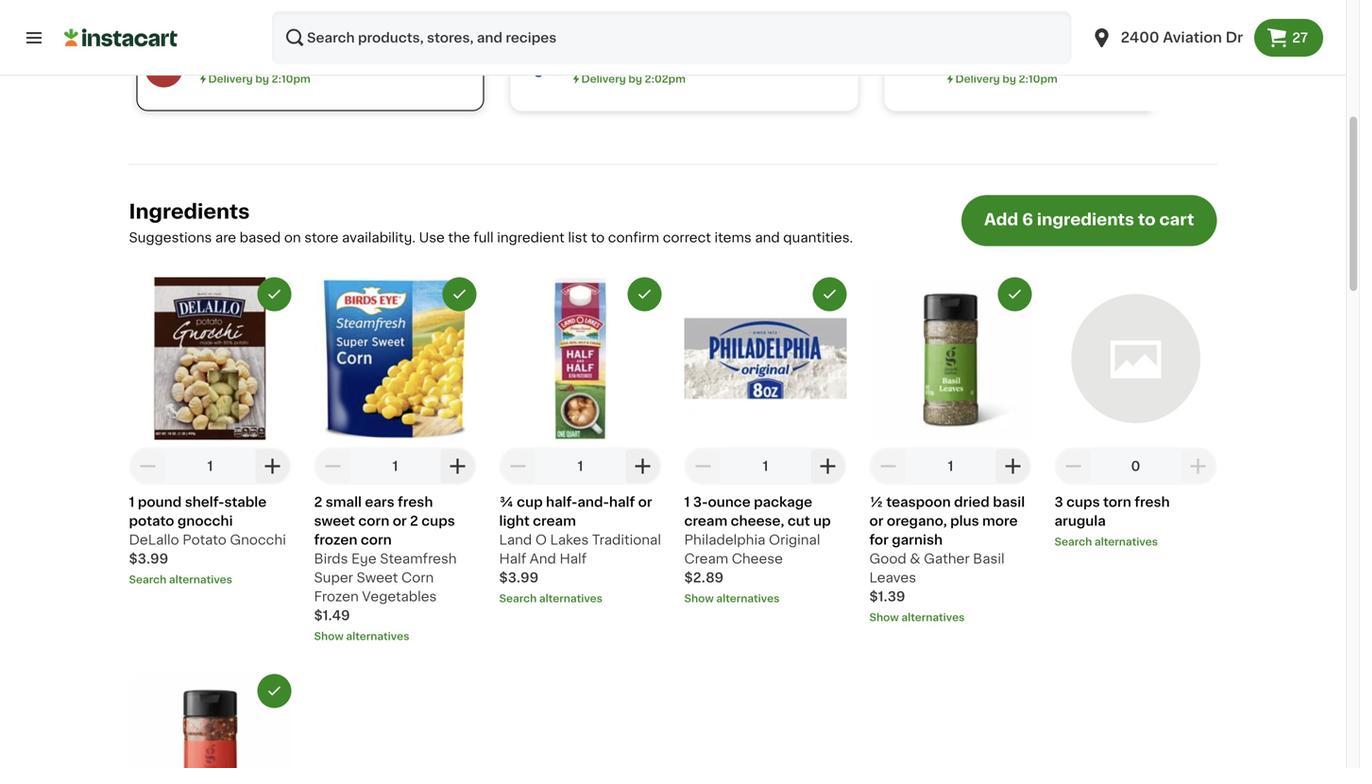 Task type: describe. For each thing, give the bounding box(es) containing it.
0 horizontal spatial to
[[591, 231, 605, 244]]

2400 aviation dr button
[[1080, 11, 1255, 64]]

alternatives inside ¾ cup half-and-half or light cream land o lakes traditional half and half $3.99 search alternatives
[[539, 593, 603, 604]]

brookshire's image
[[892, 50, 930, 87]]

by for brookshire's
[[1003, 74, 1017, 84]]

are
[[215, 231, 236, 244]]

3
[[1055, 495, 1064, 509]]

2400 aviation dr
[[1121, 31, 1244, 44]]

frozen
[[314, 533, 358, 546]]

oregano,
[[887, 514, 947, 528]]

based
[[240, 231, 281, 244]]

delallo
[[129, 533, 179, 546]]

cheese
[[732, 552, 783, 565]]

dr
[[1226, 31, 1244, 44]]

confirm
[[608, 231, 660, 244]]

increment quantity image for ½ teaspoon dried basil or oregano, plus more for garnish
[[1002, 455, 1025, 478]]

3-
[[693, 495, 708, 509]]

items
[[715, 231, 752, 244]]

by for kroger
[[629, 74, 643, 84]]

1 for half-
[[578, 460, 583, 473]]

cart
[[1160, 212, 1195, 228]]

philadelphia
[[685, 533, 766, 546]]

suggestions
[[129, 231, 212, 244]]

for
[[870, 533, 889, 546]]

leaves
[[870, 571, 917, 584]]

2:10pm for brookshire's icon
[[1019, 74, 1058, 84]]

delivery for brookshire's
[[956, 74, 1000, 84]]

show alternatives button for $2.89
[[685, 591, 847, 606]]

fresh for ears
[[398, 495, 433, 509]]

0 vertical spatial corn
[[358, 514, 390, 528]]

half-
[[546, 495, 578, 509]]

2400 aviation dr button
[[1091, 11, 1244, 64]]

$1.49
[[314, 609, 350, 622]]

delivery by 2:02pm
[[582, 74, 686, 84]]

small
[[326, 495, 362, 509]]

plus
[[951, 514, 979, 528]]

or inside ¾ cup half-and-half or light cream land o lakes traditional half and half $3.99 search alternatives
[[638, 495, 653, 509]]

6
[[1023, 212, 1034, 228]]

unselect item image for 1 3-ounce package cream cheese, cut up
[[822, 286, 839, 303]]

1 vertical spatial corn
[[361, 533, 392, 546]]

search inside ¾ cup half-and-half or light cream land o lakes traditional half and half $3.99 search alternatives
[[499, 593, 537, 604]]

1 half from the left
[[499, 552, 527, 565]]

&
[[910, 552, 921, 565]]

more
[[983, 514, 1018, 528]]

ingredients
[[1037, 212, 1135, 228]]

decrement quantity image for small
[[322, 455, 344, 478]]

or inside "½ teaspoon dried basil or oregano, plus more for garnish good & gather basil leaves $1.39 show alternatives"
[[870, 514, 884, 528]]

good
[[870, 552, 907, 565]]

use
[[419, 231, 445, 244]]

¾ cup half-and-half or light cream land o lakes traditional half and half $3.99 search alternatives
[[499, 495, 661, 604]]

unselect item image for 1 pound shelf-stable potato gnocchi
[[266, 286, 283, 303]]

alternatives inside "½ teaspoon dried basil or oregano, plus more for garnish good & gather basil leaves $1.39 show alternatives"
[[902, 612, 965, 623]]

torn
[[1104, 495, 1132, 509]]

1 vertical spatial 2
[[410, 514, 418, 528]]

2400
[[1121, 31, 1160, 44]]

unselect item image for ½ teaspoon dried basil or oregano, plus more for garnish
[[1007, 286, 1024, 303]]

birds
[[314, 552, 348, 565]]

steamfresh
[[380, 552, 457, 565]]

teaspoon
[[887, 495, 951, 509]]

cut
[[788, 514, 810, 528]]

target image
[[145, 50, 183, 87]]

increment quantity image for 2 small ears fresh sweet corn or 2 cups frozen corn
[[446, 455, 469, 478]]

quantities.
[[784, 231, 853, 244]]

sweet
[[357, 571, 398, 584]]

$3.99 inside ¾ cup half-and-half or light cream land o lakes traditional half and half $3.99 search alternatives
[[499, 571, 539, 584]]

eye
[[352, 552, 377, 565]]

garnish
[[892, 533, 943, 546]]

increment quantity image for ¾ cup half-and-half or light cream
[[632, 455, 654, 478]]

show alternatives button for $1.49
[[314, 629, 477, 644]]

decrement quantity image for 3-
[[692, 455, 715, 478]]

on
[[284, 231, 301, 244]]

kroger
[[571, 53, 627, 69]]

and
[[755, 231, 780, 244]]

27
[[1293, 31, 1309, 44]]

1 pound shelf-stable potato gnocchi delallo potato gnocchi $3.99 search alternatives
[[129, 495, 286, 585]]

add 6 ingredients to cart
[[985, 212, 1195, 228]]

half
[[609, 495, 635, 509]]

1 delivery from the left
[[208, 74, 253, 84]]

traditional
[[592, 533, 661, 546]]

corn
[[402, 571, 434, 584]]

add 6 ingredients to cart button
[[962, 195, 1217, 246]]

and
[[530, 552, 556, 565]]

search inside the 3 cups torn fresh arugula search alternatives
[[1055, 537, 1093, 547]]

alternatives inside 1 3-ounce package cream cheese, cut up philadelphia original cream cheese $2.89 show alternatives
[[717, 593, 780, 604]]

alternatives inside the 3 cups torn fresh arugula search alternatives
[[1095, 537, 1158, 547]]

vegetables
[[362, 590, 437, 603]]

pound
[[138, 495, 182, 509]]



Task type: vqa. For each thing, say whether or not it's contained in the screenshot.


Task type: locate. For each thing, give the bounding box(es) containing it.
1 horizontal spatial half
[[560, 552, 587, 565]]

increment quantity image inside 'product' group
[[1187, 455, 1210, 478]]

1 horizontal spatial 2
[[410, 514, 418, 528]]

1 up package
[[763, 460, 769, 473]]

arugula
[[1055, 514, 1106, 528]]

2 half from the left
[[560, 552, 587, 565]]

shelf-
[[185, 495, 224, 509]]

unselect item image
[[266, 286, 283, 303], [451, 286, 468, 303], [822, 286, 839, 303], [266, 683, 283, 700]]

fresh right ears
[[398, 495, 433, 509]]

the
[[448, 231, 470, 244]]

cups inside the 3 cups torn fresh arugula search alternatives
[[1067, 495, 1100, 509]]

gnocchi
[[178, 514, 233, 528]]

1 vertical spatial show
[[870, 612, 899, 623]]

decrement quantity image inside 'product' group
[[1063, 455, 1085, 478]]

up
[[814, 514, 831, 528]]

2 2:10pm from the left
[[1019, 74, 1058, 84]]

cheese,
[[731, 514, 785, 528]]

2 up sweet
[[314, 495, 323, 509]]

2 horizontal spatial search alternatives button
[[1055, 534, 1217, 549]]

or down ½
[[870, 514, 884, 528]]

2 horizontal spatial or
[[870, 514, 884, 528]]

27 button
[[1255, 19, 1324, 57]]

search alternatives button
[[1055, 534, 1217, 549], [129, 572, 291, 587], [499, 591, 662, 606]]

search down and
[[499, 593, 537, 604]]

decrement quantity image up 3
[[1063, 455, 1085, 478]]

show down $1.49 in the bottom of the page
[[314, 631, 344, 641]]

3 decrement quantity image from the left
[[507, 455, 530, 478]]

decrement quantity image up the small
[[322, 455, 344, 478]]

fresh inside the 3 cups torn fresh arugula search alternatives
[[1135, 495, 1170, 509]]

1 vertical spatial search alternatives button
[[129, 572, 291, 587]]

1 horizontal spatial fresh
[[1135, 495, 1170, 509]]

corn down ears
[[358, 514, 390, 528]]

1 horizontal spatial 2:10pm
[[1019, 74, 1058, 84]]

alternatives down torn
[[1095, 537, 1158, 547]]

0 horizontal spatial 2
[[314, 495, 323, 509]]

1 for ears
[[393, 460, 398, 473]]

unselect item image down confirm
[[636, 286, 653, 303]]

fresh for torn
[[1135, 495, 1170, 509]]

delivery by 2:10pm link
[[129, 18, 492, 119]]

2 horizontal spatial search
[[1055, 537, 1093, 547]]

delivery down brookshire's
[[956, 74, 1000, 84]]

alternatives
[[1095, 537, 1158, 547], [169, 574, 232, 585], [539, 593, 603, 604], [717, 593, 780, 604], [902, 612, 965, 623], [346, 631, 410, 641]]

show alternatives button for $1.39
[[870, 610, 1032, 625]]

Search field
[[272, 11, 1072, 64]]

0 horizontal spatial show alternatives button
[[314, 629, 477, 644]]

1 vertical spatial to
[[591, 231, 605, 244]]

¾
[[499, 495, 514, 509]]

0 horizontal spatial fresh
[[398, 495, 433, 509]]

search down arugula
[[1055, 537, 1093, 547]]

1 for shelf-
[[207, 460, 213, 473]]

suggestions are based on store availability. use the full ingredient list to confirm correct items and quantities.
[[129, 231, 853, 244]]

$3.99 down delallo
[[129, 552, 168, 565]]

cream inside 1 3-ounce package cream cheese, cut up philadelphia original cream cheese $2.89 show alternatives
[[685, 514, 728, 528]]

0 horizontal spatial 2:10pm
[[272, 74, 311, 84]]

2 vertical spatial show alternatives button
[[314, 629, 477, 644]]

delivery by 2:10pm
[[208, 74, 311, 84], [956, 74, 1058, 84]]

show down $1.39
[[870, 612, 899, 623]]

or inside '2 small ears fresh sweet corn or 2 cups frozen corn birds eye steamfresh super sweet corn frozen vegetables $1.49 show alternatives'
[[393, 514, 407, 528]]

2 cream from the left
[[685, 514, 728, 528]]

1 2:10pm from the left
[[272, 74, 311, 84]]

2 horizontal spatial by
[[1003, 74, 1017, 84]]

0 horizontal spatial half
[[499, 552, 527, 565]]

or down ears
[[393, 514, 407, 528]]

1 delivery by 2:10pm from the left
[[208, 74, 311, 84]]

0 horizontal spatial $3.99
[[129, 552, 168, 565]]

decrement quantity image up ¾
[[507, 455, 530, 478]]

cups
[[1067, 495, 1100, 509], [422, 514, 455, 528]]

decrement quantity image up pound
[[137, 455, 159, 478]]

2 fresh from the left
[[1135, 495, 1170, 509]]

0 horizontal spatial search
[[129, 574, 167, 585]]

2 increment quantity image from the left
[[1187, 455, 1210, 478]]

show inside '2 small ears fresh sweet corn or 2 cups frozen corn birds eye steamfresh super sweet corn frozen vegetables $1.49 show alternatives'
[[314, 631, 344, 641]]

delivery right target "image"
[[208, 74, 253, 84]]

0 horizontal spatial delivery by 2:10pm
[[208, 74, 311, 84]]

increment quantity image right "0"
[[1187, 455, 1210, 478]]

1 up and-
[[578, 460, 583, 473]]

cream inside ¾ cup half-and-half or light cream land o lakes traditional half and half $3.99 search alternatives
[[533, 514, 576, 528]]

gather
[[924, 552, 970, 565]]

half down lakes at the left bottom of the page
[[560, 552, 587, 565]]

original
[[769, 533, 821, 546]]

gnocchi
[[230, 533, 286, 546]]

2 small ears fresh sweet corn or 2 cups frozen corn birds eye steamfresh super sweet corn frozen vegetables $1.49 show alternatives
[[314, 495, 457, 641]]

2 by from the left
[[629, 74, 643, 84]]

2 increment quantity image from the left
[[632, 455, 654, 478]]

0 vertical spatial 2
[[314, 495, 323, 509]]

cream down 3- at the right of page
[[685, 514, 728, 528]]

1 decrement quantity image from the left
[[137, 455, 159, 478]]

1 cream from the left
[[533, 514, 576, 528]]

2:10pm
[[272, 74, 311, 84], [1019, 74, 1058, 84]]

4 decrement quantity image from the left
[[1063, 455, 1085, 478]]

half down land
[[499, 552, 527, 565]]

1 vertical spatial cups
[[422, 514, 455, 528]]

1 up potato
[[129, 495, 135, 509]]

2 vertical spatial search
[[499, 593, 537, 604]]

0 horizontal spatial unselect item image
[[636, 286, 653, 303]]

search alternatives button down and
[[499, 591, 662, 606]]

3 cups torn fresh arugula search alternatives
[[1055, 495, 1170, 547]]

1 horizontal spatial delivery by 2:10pm
[[956, 74, 1058, 84]]

decrement quantity image for pound
[[137, 455, 159, 478]]

$1.39
[[870, 590, 906, 603]]

increment quantity image up stable
[[261, 455, 284, 478]]

1 horizontal spatial search
[[499, 593, 537, 604]]

$3.99
[[129, 552, 168, 565], [499, 571, 539, 584]]

0 vertical spatial show alternatives button
[[685, 591, 847, 606]]

1 horizontal spatial show alternatives button
[[685, 591, 847, 606]]

search alternatives button for delallo potato gnocchi
[[129, 572, 291, 587]]

2:02pm
[[645, 74, 686, 84]]

store
[[304, 231, 339, 244]]

0 horizontal spatial by
[[256, 74, 269, 84]]

1 horizontal spatial search alternatives button
[[499, 591, 662, 606]]

product group containing 0
[[1055, 277, 1217, 549]]

1 inside 1 pound shelf-stable potato gnocchi delallo potato gnocchi $3.99 search alternatives
[[129, 495, 135, 509]]

o
[[536, 533, 547, 546]]

2 horizontal spatial show
[[870, 612, 899, 623]]

show alternatives button down cheese
[[685, 591, 847, 606]]

kroger image
[[518, 50, 556, 87]]

1 horizontal spatial to
[[1138, 212, 1156, 228]]

2 vertical spatial show
[[314, 631, 344, 641]]

1 horizontal spatial by
[[629, 74, 643, 84]]

or right half
[[638, 495, 653, 509]]

super
[[314, 571, 353, 584]]

1 up shelf-
[[207, 460, 213, 473]]

ears
[[365, 495, 395, 509]]

3 increment quantity image from the left
[[817, 455, 840, 478]]

2 decrement quantity image from the left
[[877, 455, 900, 478]]

4 increment quantity image from the left
[[1002, 455, 1025, 478]]

1 horizontal spatial decrement quantity image
[[877, 455, 900, 478]]

2
[[314, 495, 323, 509], [410, 514, 418, 528]]

2 delivery from the left
[[582, 74, 626, 84]]

show
[[685, 593, 714, 604], [870, 612, 899, 623], [314, 631, 344, 641]]

ingredient
[[497, 231, 565, 244]]

half
[[499, 552, 527, 565], [560, 552, 587, 565]]

corn up eye
[[361, 533, 392, 546]]

potato
[[129, 514, 174, 528]]

cream
[[685, 552, 729, 565]]

None search field
[[272, 11, 1072, 64]]

cups inside '2 small ears fresh sweet corn or 2 cups frozen corn birds eye steamfresh super sweet corn frozen vegetables $1.49 show alternatives'
[[422, 514, 455, 528]]

decrement quantity image up ½
[[877, 455, 900, 478]]

1 horizontal spatial cups
[[1067, 495, 1100, 509]]

cup
[[517, 495, 543, 509]]

decrement quantity image
[[137, 455, 159, 478], [322, 455, 344, 478], [507, 455, 530, 478], [1063, 455, 1085, 478]]

2 vertical spatial search alternatives button
[[499, 591, 662, 606]]

1 3-ounce package cream cheese, cut up philadelphia original cream cheese $2.89 show alternatives
[[685, 495, 831, 604]]

dried
[[954, 495, 990, 509]]

to right list
[[591, 231, 605, 244]]

1 up teaspoon
[[948, 460, 954, 473]]

1 horizontal spatial delivery
[[582, 74, 626, 84]]

1 horizontal spatial or
[[638, 495, 653, 509]]

instacart logo image
[[64, 26, 178, 49]]

basil
[[993, 495, 1025, 509]]

cups up arugula
[[1067, 495, 1100, 509]]

2:10pm for target "image"
[[272, 74, 311, 84]]

delivery by 2:10pm for target "image"
[[208, 74, 311, 84]]

by
[[256, 74, 269, 84], [629, 74, 643, 84], [1003, 74, 1017, 84]]

search
[[1055, 537, 1093, 547], [129, 574, 167, 585], [499, 593, 537, 604]]

delivery by 2:10pm for brookshire's icon
[[956, 74, 1058, 84]]

2 decrement quantity image from the left
[[322, 455, 344, 478]]

alternatives down and
[[539, 593, 603, 604]]

search alternatives button down torn
[[1055, 534, 1217, 549]]

1 decrement quantity image from the left
[[692, 455, 715, 478]]

show alternatives button down vegetables on the bottom
[[314, 629, 477, 644]]

increment quantity image
[[446, 455, 469, 478], [632, 455, 654, 478], [817, 455, 840, 478], [1002, 455, 1025, 478]]

$3.99 inside 1 pound shelf-stable potato gnocchi delallo potato gnocchi $3.99 search alternatives
[[129, 552, 168, 565]]

1 vertical spatial show alternatives button
[[870, 610, 1032, 625]]

potato
[[183, 533, 227, 546]]

show alternatives button down gather
[[870, 610, 1032, 625]]

0
[[1132, 460, 1141, 473]]

2 horizontal spatial show alternatives button
[[870, 610, 1032, 625]]

alternatives down potato on the left
[[169, 574, 232, 585]]

alternatives inside '2 small ears fresh sweet corn or 2 cups frozen corn birds eye steamfresh super sweet corn frozen vegetables $1.49 show alternatives'
[[346, 631, 410, 641]]

and-
[[578, 495, 609, 509]]

1 horizontal spatial show
[[685, 593, 714, 604]]

0 horizontal spatial increment quantity image
[[261, 455, 284, 478]]

1 up ears
[[393, 460, 398, 473]]

aviation
[[1163, 31, 1223, 44]]

0 horizontal spatial or
[[393, 514, 407, 528]]

show down $2.89
[[685, 593, 714, 604]]

decrement quantity image up 3- at the right of page
[[692, 455, 715, 478]]

0 horizontal spatial search alternatives button
[[129, 572, 291, 587]]

decrement quantity image for teaspoon
[[877, 455, 900, 478]]

package
[[754, 495, 813, 509]]

search down delallo
[[129, 574, 167, 585]]

$3.99 down and
[[499, 571, 539, 584]]

decrement quantity image for cup
[[507, 455, 530, 478]]

stable
[[224, 495, 267, 509]]

½ teaspoon dried basil or oregano, plus more for garnish good & gather basil leaves $1.39 show alternatives
[[870, 495, 1025, 623]]

1 horizontal spatial $3.99
[[499, 571, 539, 584]]

0 vertical spatial search alternatives button
[[1055, 534, 1217, 549]]

alternatives down cheese
[[717, 593, 780, 604]]

lakes
[[550, 533, 589, 546]]

3 by from the left
[[1003, 74, 1017, 84]]

cups up steamfresh
[[422, 514, 455, 528]]

2 up steamfresh
[[410, 514, 418, 528]]

increment quantity image
[[261, 455, 284, 478], [1187, 455, 1210, 478]]

sweet
[[314, 514, 355, 528]]

1 unselect item image from the left
[[636, 286, 653, 303]]

increment quantity image for 1
[[261, 455, 284, 478]]

fresh right torn
[[1135, 495, 1170, 509]]

full
[[474, 231, 494, 244]]

land
[[499, 533, 532, 546]]

alternatives inside 1 pound shelf-stable potato gnocchi delallo potato gnocchi $3.99 search alternatives
[[169, 574, 232, 585]]

0 horizontal spatial cups
[[422, 514, 455, 528]]

1 by from the left
[[256, 74, 269, 84]]

0 horizontal spatial decrement quantity image
[[692, 455, 715, 478]]

search alternatives button down potato on the left
[[129, 572, 291, 587]]

to left cart
[[1138, 212, 1156, 228]]

product group
[[129, 277, 291, 587], [314, 277, 477, 644], [499, 277, 662, 606], [685, 277, 847, 606], [870, 277, 1032, 625], [1055, 277, 1217, 549], [129, 674, 291, 768]]

1 fresh from the left
[[398, 495, 433, 509]]

0 vertical spatial to
[[1138, 212, 1156, 228]]

1 for ounce
[[763, 460, 769, 473]]

show inside "½ teaspoon dried basil or oregano, plus more for garnish good & gather basil leaves $1.39 show alternatives"
[[870, 612, 899, 623]]

1 increment quantity image from the left
[[261, 455, 284, 478]]

light
[[499, 514, 530, 528]]

unselect item image
[[636, 286, 653, 303], [1007, 286, 1024, 303]]

2 horizontal spatial delivery
[[956, 74, 1000, 84]]

2 delivery by 2:10pm from the left
[[956, 74, 1058, 84]]

unselect item image for 2 small ears fresh sweet corn or 2 cups frozen corn
[[451, 286, 468, 303]]

1 for dried
[[948, 460, 954, 473]]

½
[[870, 495, 883, 509]]

correct
[[663, 231, 711, 244]]

delivery for kroger
[[582, 74, 626, 84]]

0 horizontal spatial delivery
[[208, 74, 253, 84]]

0 vertical spatial cups
[[1067, 495, 1100, 509]]

list
[[568, 231, 588, 244]]

show inside 1 3-ounce package cream cheese, cut up philadelphia original cream cheese $2.89 show alternatives
[[685, 593, 714, 604]]

alternatives down $1.39
[[902, 612, 965, 623]]

fresh inside '2 small ears fresh sweet corn or 2 cups frozen corn birds eye steamfresh super sweet corn frozen vegetables $1.49 show alternatives'
[[398, 495, 433, 509]]

0 vertical spatial $3.99
[[129, 552, 168, 565]]

1 increment quantity image from the left
[[446, 455, 469, 478]]

by inside 'delivery by 2:10pm' link
[[256, 74, 269, 84]]

cream down half-
[[533, 514, 576, 528]]

increment quantity image for 1 3-ounce package cream cheese, cut up
[[817, 455, 840, 478]]

0 vertical spatial search
[[1055, 537, 1093, 547]]

$2.89
[[685, 571, 724, 584]]

0 vertical spatial show
[[685, 593, 714, 604]]

increment quantity image for 0
[[1187, 455, 1210, 478]]

unselect item image down 6
[[1007, 286, 1024, 303]]

search inside 1 pound shelf-stable potato gnocchi delallo potato gnocchi $3.99 search alternatives
[[129, 574, 167, 585]]

2:10pm inside 'delivery by 2:10pm' link
[[272, 74, 311, 84]]

1 horizontal spatial cream
[[685, 514, 728, 528]]

1 horizontal spatial unselect item image
[[1007, 286, 1024, 303]]

add
[[985, 212, 1019, 228]]

cream
[[533, 514, 576, 528], [685, 514, 728, 528]]

availability.
[[342, 231, 416, 244]]

to inside button
[[1138, 212, 1156, 228]]

1 vertical spatial search
[[129, 574, 167, 585]]

or
[[638, 495, 653, 509], [393, 514, 407, 528], [870, 514, 884, 528]]

alternatives down vegetables on the bottom
[[346, 631, 410, 641]]

frozen
[[314, 590, 359, 603]]

basil
[[973, 552, 1005, 565]]

0 horizontal spatial show
[[314, 631, 344, 641]]

1 vertical spatial $3.99
[[499, 571, 539, 584]]

brookshire's
[[945, 53, 1048, 69]]

search alternatives button for land o lakes traditional half and half
[[499, 591, 662, 606]]

2 unselect item image from the left
[[1007, 286, 1024, 303]]

0 horizontal spatial cream
[[533, 514, 576, 528]]

decrement quantity image
[[692, 455, 715, 478], [877, 455, 900, 478]]

3 delivery from the left
[[956, 74, 1000, 84]]

1 inside 1 3-ounce package cream cheese, cut up philadelphia original cream cheese $2.89 show alternatives
[[685, 495, 690, 509]]

to
[[1138, 212, 1156, 228], [591, 231, 605, 244]]

unselect item image for ¾ cup half-and-half or light cream
[[636, 286, 653, 303]]

1 horizontal spatial increment quantity image
[[1187, 455, 1210, 478]]

ounce
[[708, 495, 751, 509]]

1
[[207, 460, 213, 473], [393, 460, 398, 473], [578, 460, 583, 473], [763, 460, 769, 473], [948, 460, 954, 473], [129, 495, 135, 509], [685, 495, 690, 509]]

delivery down kroger
[[582, 74, 626, 84]]

1 left 3- at the right of page
[[685, 495, 690, 509]]



